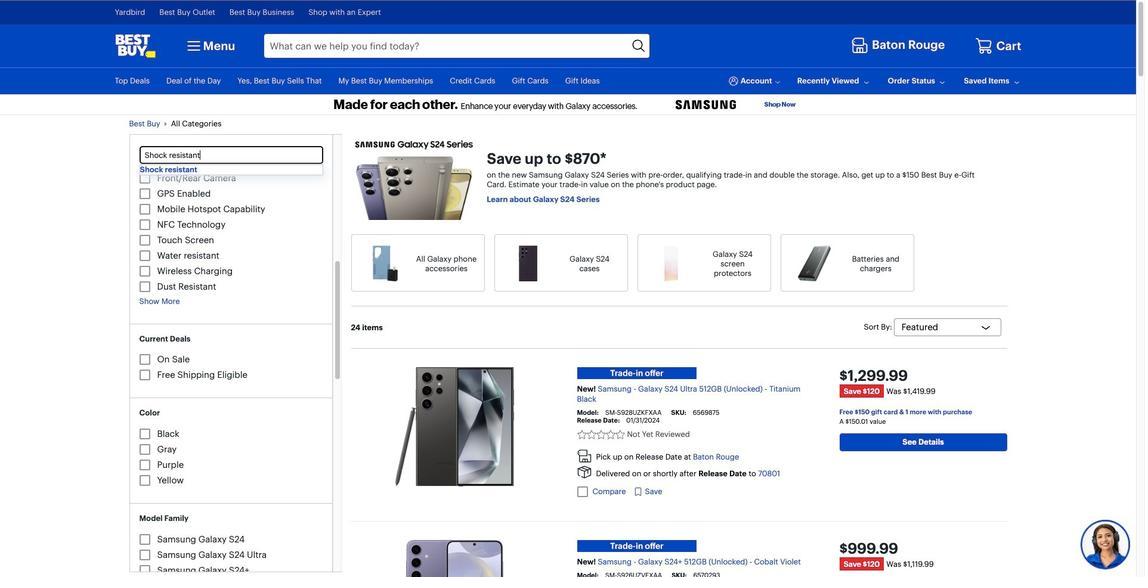 Task type: vqa. For each thing, say whether or not it's contained in the screenshot.
Tekken 8 - PlayStation 5 - Front_Zoom image
no



Task type: describe. For each thing, give the bounding box(es) containing it.
List is populated as you type. Navigate forward to read and select from the list text field
[[139, 146, 323, 164]]

utility element
[[115, 68, 1022, 94]]

Black checkbox
[[139, 429, 150, 440]]

Mobile Hotspot Capability checkbox
[[139, 204, 150, 215]]

Water resistant checkbox
[[139, 251, 150, 261]]

Free Shipping Eligible checkbox
[[139, 370, 150, 381]]

Type to search. Navigate forward to hear suggestions text field
[[264, 34, 629, 58]]

Gray checkbox
[[139, 445, 150, 455]]

samsung - galaxy s24 ultra 512gb (unlocked) - titanium black - front_zoom image
[[395, 368, 514, 487]]

Samsung Galaxy S24+ checkbox
[[139, 566, 150, 576]]

cart icon image
[[976, 37, 994, 55]]



Task type: locate. For each thing, give the bounding box(es) containing it.
Touch Screen checkbox
[[139, 235, 150, 246]]

Front/Rear Camera checkbox
[[139, 173, 150, 184]]

trade in offer image
[[488, 365, 786, 383], [488, 538, 786, 556]]

menu image
[[184, 36, 203, 55]]

bestbuy.com image
[[115, 34, 155, 58]]

2 trade in offer image from the top
[[488, 538, 786, 556]]

Yellow checkbox
[[139, 476, 150, 486]]

trade in offer image for samsung - galaxy s24 ultra 512gb (unlocked) - titanium black - front_zoom image
[[488, 365, 786, 383]]

GPS Enabled checkbox
[[139, 188, 150, 199]]

Dust Resistant checkbox
[[139, 282, 150, 292]]

NFC Technology checkbox
[[139, 220, 150, 230]]

best buy help human beacon image
[[1080, 519, 1131, 570]]

On Sale checkbox
[[139, 355, 150, 365]]

Samsung Galaxy S24 Ultra checkbox
[[139, 550, 150, 561]]

None checkbox
[[577, 487, 588, 498]]

trade in offer image for samsung - galaxy s24+ 512gb (unlocked) - cobalt violet - front_zoom image
[[488, 538, 786, 556]]

advertisement element
[[279, 95, 858, 114]]

0 vertical spatial trade in offer image
[[488, 365, 786, 383]]

1 vertical spatial trade in offer image
[[488, 538, 786, 556]]

Wireless Charging checkbox
[[139, 266, 150, 277]]

1 trade in offer image from the top
[[488, 365, 786, 383]]

samsung - galaxy s24+ 512gb (unlocked) - cobalt violet - front_zoom image
[[406, 541, 503, 578]]

Samsung Galaxy S24 checkbox
[[139, 535, 150, 545]]

Purple checkbox
[[139, 460, 150, 471]]



